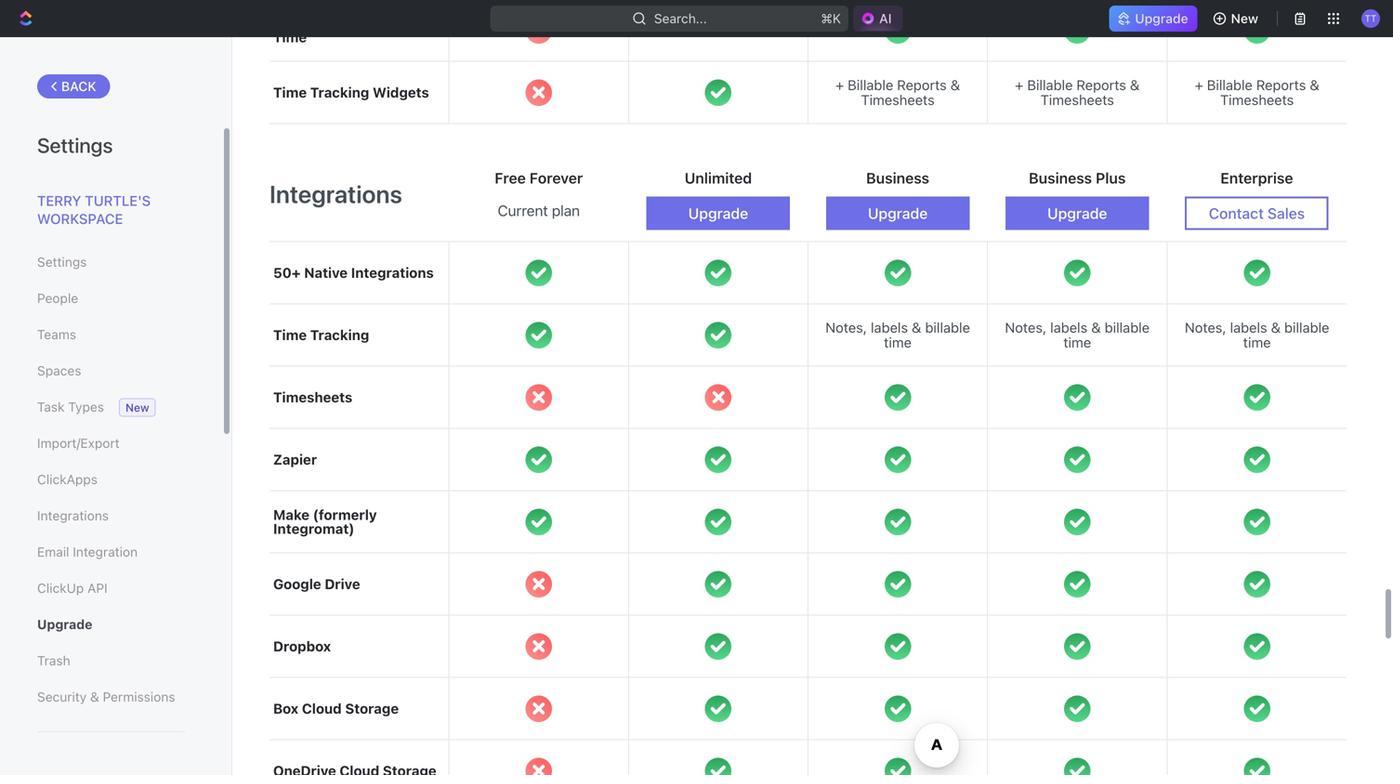 Task type: vqa. For each thing, say whether or not it's contained in the screenshot.
the leftmost + Billable Reports & Timesheets
yes



Task type: locate. For each thing, give the bounding box(es) containing it.
2 horizontal spatial +
[[1195, 77, 1204, 93]]

⌘k
[[821, 11, 842, 26]]

back link
[[37, 74, 110, 99]]

settings element
[[0, 37, 232, 775]]

reports
[[898, 77, 947, 93], [1077, 77, 1127, 93], [1257, 77, 1307, 93]]

task types
[[37, 399, 104, 415]]

0 horizontal spatial time
[[884, 334, 912, 351]]

free forever
[[495, 169, 583, 187]]

tracking down 50+ native integrations
[[310, 327, 369, 343]]

billable
[[926, 319, 971, 336], [1105, 319, 1150, 336], [1285, 319, 1330, 336]]

time down 50+
[[273, 327, 307, 343]]

time down critical
[[273, 84, 307, 101]]

1 horizontal spatial + billable reports & timesheets
[[1015, 77, 1140, 108]]

0 horizontal spatial labels
[[871, 319, 908, 336]]

upgrade link left new "button"
[[1110, 6, 1198, 32]]

integrations right native
[[351, 265, 434, 281]]

1 + billable reports & timesheets from the left
[[836, 77, 961, 108]]

1 horizontal spatial billable
[[1028, 77, 1073, 93]]

0 vertical spatial tracking
[[310, 84, 369, 101]]

1 reports from the left
[[898, 77, 947, 93]]

1 billable from the left
[[848, 77, 894, 93]]

0 horizontal spatial notes,
[[826, 319, 868, 336]]

contact sales
[[1209, 205, 1306, 222]]

notes,
[[826, 319, 868, 336], [1006, 319, 1047, 336], [1185, 319, 1227, 336]]

clickup
[[37, 581, 84, 596]]

labels
[[871, 319, 908, 336], [1051, 319, 1088, 336], [1231, 319, 1268, 336]]

time tracking widgets
[[273, 84, 429, 101]]

1 tracking from the top
[[310, 84, 369, 101]]

upgrade
[[1136, 11, 1189, 26], [689, 205, 749, 222], [868, 205, 928, 222], [1048, 205, 1108, 222], [37, 617, 92, 632]]

tracking for time tracking widgets
[[310, 84, 369, 101]]

1 vertical spatial upgrade link
[[37, 609, 185, 641]]

1 upgrade button from the left
[[647, 197, 791, 230]]

2 vertical spatial integrations
[[37, 508, 109, 523]]

1 billable from the left
[[926, 319, 971, 336]]

notes, labels & billable time
[[826, 319, 971, 351], [1006, 319, 1150, 351], [1185, 319, 1330, 351]]

3 billable from the left
[[1208, 77, 1253, 93]]

2 reports from the left
[[1077, 77, 1127, 93]]

timesheets
[[861, 92, 935, 108], [1041, 92, 1115, 108], [1221, 92, 1295, 108], [273, 389, 353, 405]]

3 billable from the left
[[1285, 319, 1330, 336]]

1 horizontal spatial billable
[[1105, 319, 1150, 336]]

2 upgrade button from the left
[[826, 197, 970, 230]]

settings up terry
[[37, 133, 113, 157]]

+ billable reports & timesheets up business plus
[[1015, 77, 1140, 108]]

2 time from the top
[[273, 84, 307, 101]]

google drive
[[273, 576, 360, 592]]

make (formerly integromat)
[[273, 507, 377, 537]]

cloud
[[302, 701, 342, 717]]

google
[[273, 576, 321, 592]]

2 horizontal spatial billable
[[1285, 319, 1330, 336]]

1 vertical spatial integrations
[[351, 265, 434, 281]]

terry
[[37, 192, 81, 209]]

2 settings from the top
[[37, 254, 87, 270]]

2 horizontal spatial + billable reports & timesheets
[[1195, 77, 1320, 108]]

integrations
[[270, 180, 402, 208], [351, 265, 434, 281], [37, 508, 109, 523]]

1 horizontal spatial upgrade button
[[826, 197, 970, 230]]

0 vertical spatial settings
[[37, 133, 113, 157]]

unlimited
[[685, 169, 752, 187]]

2 horizontal spatial labels
[[1231, 319, 1268, 336]]

1 + from the left
[[836, 77, 844, 93]]

2 horizontal spatial reports
[[1257, 77, 1307, 93]]

2 vertical spatial time
[[273, 327, 307, 343]]

1 notes, labels & billable time from the left
[[826, 319, 971, 351]]

close image for box cloud storage
[[526, 696, 552, 722]]

time
[[884, 334, 912, 351], [1064, 334, 1092, 351], [1244, 334, 1272, 351]]

business
[[867, 169, 930, 187], [1029, 169, 1093, 187]]

+
[[836, 77, 844, 93], [1015, 77, 1024, 93], [1195, 77, 1204, 93]]

& inside the settings element
[[90, 689, 99, 705]]

tt button
[[1357, 4, 1386, 33]]

upgrade for unlimited
[[689, 205, 749, 222]]

upgrade inside the settings element
[[37, 617, 92, 632]]

trash
[[37, 653, 70, 669]]

security
[[37, 689, 87, 705]]

3 + billable reports & timesheets from the left
[[1195, 77, 1320, 108]]

3 time from the top
[[273, 327, 307, 343]]

1 business from the left
[[867, 169, 930, 187]]

1 time from the top
[[273, 29, 307, 45]]

uses
[[717, 22, 747, 38]]

upgrade link down 'clickup api' "link"
[[37, 609, 185, 641]]

1 horizontal spatial notes, labels & billable time
[[1006, 319, 1150, 351]]

contact
[[1209, 205, 1264, 222]]

0 horizontal spatial billable
[[848, 77, 894, 93]]

1 horizontal spatial notes,
[[1006, 319, 1047, 336]]

timesheets up business plus
[[1041, 92, 1115, 108]]

1 time from the left
[[884, 334, 912, 351]]

1 vertical spatial new
[[126, 401, 149, 414]]

1 horizontal spatial labels
[[1051, 319, 1088, 336]]

1 vertical spatial time
[[273, 84, 307, 101]]

trash link
[[37, 645, 185, 677]]

integrations down "clickapps"
[[37, 508, 109, 523]]

enterprise
[[1221, 169, 1294, 187]]

2 tracking from the top
[[310, 327, 369, 343]]

1 settings from the top
[[37, 133, 113, 157]]

1 horizontal spatial upgrade link
[[1110, 6, 1198, 32]]

business for business
[[867, 169, 930, 187]]

upgrade link
[[1110, 6, 1198, 32], [37, 609, 185, 641]]

check image
[[705, 260, 732, 286], [1065, 260, 1091, 286], [526, 322, 552, 349], [705, 322, 732, 349], [1244, 384, 1271, 411], [526, 447, 552, 473], [705, 447, 732, 473], [885, 447, 912, 473], [705, 509, 732, 535], [1065, 509, 1091, 535], [705, 571, 732, 598], [705, 634, 732, 660], [885, 634, 912, 660], [1244, 634, 1271, 660], [705, 696, 732, 722], [1065, 696, 1091, 722], [1244, 696, 1271, 722], [885, 758, 912, 775], [1065, 758, 1091, 775]]

1 horizontal spatial time
[[1064, 334, 1092, 351]]

3 + from the left
[[1195, 77, 1204, 93]]

2 horizontal spatial time
[[1244, 334, 1272, 351]]

3 reports from the left
[[1257, 77, 1307, 93]]

+ billable reports & timesheets down ai
[[836, 77, 961, 108]]

settings up 'people' on the left of page
[[37, 254, 87, 270]]

0 horizontal spatial upgrade link
[[37, 609, 185, 641]]

2 horizontal spatial billable
[[1208, 77, 1253, 93]]

0 horizontal spatial + billable reports & timesheets
[[836, 77, 961, 108]]

time tracking
[[273, 327, 369, 343]]

2 business from the left
[[1029, 169, 1093, 187]]

2 horizontal spatial upgrade button
[[1006, 197, 1150, 230]]

new
[[1232, 11, 1259, 26], [126, 401, 149, 414]]

settings
[[37, 133, 113, 157], [37, 254, 87, 270]]

tracking
[[310, 84, 369, 101], [310, 327, 369, 343]]

0 vertical spatial new
[[1232, 11, 1259, 26]]

tracking left "widgets"
[[310, 84, 369, 101]]

plan
[[552, 202, 580, 220]]

clickapps link
[[37, 464, 185, 496]]

terry turtle's workspace
[[37, 192, 151, 227]]

1 vertical spatial settings
[[37, 254, 87, 270]]

0 vertical spatial time
[[273, 29, 307, 45]]

1 horizontal spatial new
[[1232, 11, 1259, 26]]

clickup api link
[[37, 573, 185, 604]]

critical path & slack time
[[273, 15, 411, 45]]

upgrade button for business plus
[[1006, 197, 1150, 230]]

upgrade button for unlimited
[[647, 197, 791, 230]]

task
[[37, 399, 65, 415]]

+ billable reports & timesheets down new "button"
[[1195, 77, 1320, 108]]

0 horizontal spatial business
[[867, 169, 930, 187]]

1 notes, from the left
[[826, 319, 868, 336]]

time left path
[[273, 29, 307, 45]]

integrations up native
[[270, 180, 402, 208]]

1 horizontal spatial reports
[[1077, 77, 1127, 93]]

people link
[[37, 283, 185, 314]]

workspace
[[37, 211, 123, 227]]

3 upgrade button from the left
[[1006, 197, 1150, 230]]

spaces
[[37, 363, 81, 378]]

50+
[[273, 265, 301, 281]]

timesheets up enterprise
[[1221, 92, 1295, 108]]

0 horizontal spatial upgrade button
[[647, 197, 791, 230]]

1 horizontal spatial business
[[1029, 169, 1093, 187]]

tt
[[1365, 13, 1377, 24]]

0 horizontal spatial billable
[[926, 319, 971, 336]]

0 horizontal spatial notes, labels & billable time
[[826, 319, 971, 351]]

business for business plus
[[1029, 169, 1093, 187]]

time
[[273, 29, 307, 45], [273, 84, 307, 101], [273, 327, 307, 343]]

billable
[[848, 77, 894, 93], [1028, 77, 1073, 93], [1208, 77, 1253, 93]]

close image
[[526, 79, 552, 106], [526, 384, 552, 411], [705, 384, 732, 411], [526, 571, 552, 598], [526, 696, 552, 722], [526, 758, 552, 775]]

forever
[[530, 169, 583, 187]]

100
[[690, 22, 714, 38]]

2 horizontal spatial notes, labels & billable time
[[1185, 319, 1330, 351]]

2 horizontal spatial notes,
[[1185, 319, 1227, 336]]

0 horizontal spatial +
[[836, 77, 844, 93]]

integration
[[73, 544, 138, 560]]

0 horizontal spatial new
[[126, 401, 149, 414]]

free
[[495, 169, 526, 187]]

&
[[360, 15, 370, 31], [951, 77, 961, 93], [1131, 77, 1140, 93], [1310, 77, 1320, 93], [912, 319, 922, 336], [1092, 319, 1101, 336], [1272, 319, 1281, 336], [90, 689, 99, 705]]

storage
[[345, 701, 399, 717]]

turtle's
[[85, 192, 151, 209]]

+ billable reports & timesheets
[[836, 77, 961, 108], [1015, 77, 1140, 108], [1195, 77, 1320, 108]]

email integration link
[[37, 537, 185, 568]]

slack
[[374, 15, 411, 31]]

0 horizontal spatial reports
[[898, 77, 947, 93]]

upgrade button
[[647, 197, 791, 230], [826, 197, 970, 230], [1006, 197, 1150, 230]]

2 time from the left
[[1064, 334, 1092, 351]]

spaces link
[[37, 355, 185, 387]]

check image
[[705, 79, 732, 106], [526, 260, 552, 286], [885, 260, 912, 286], [1244, 260, 1271, 286], [885, 384, 912, 411], [1065, 384, 1091, 411], [1065, 447, 1091, 473], [1244, 447, 1271, 473], [526, 509, 552, 535], [885, 509, 912, 535], [1244, 509, 1271, 535], [885, 571, 912, 598], [1065, 571, 1091, 598], [1244, 571, 1271, 598], [1065, 634, 1091, 660], [885, 696, 912, 722], [705, 758, 732, 775], [1244, 758, 1271, 775]]

2 billable from the left
[[1028, 77, 1073, 93]]

1 vertical spatial tracking
[[310, 327, 369, 343]]

box cloud storage
[[273, 701, 399, 717]]

1 horizontal spatial +
[[1015, 77, 1024, 93]]



Task type: describe. For each thing, give the bounding box(es) containing it.
teams
[[37, 327, 76, 342]]

sales
[[1268, 205, 1306, 222]]

critical
[[273, 15, 322, 31]]

drive
[[325, 576, 360, 592]]

search...
[[654, 11, 707, 26]]

3 time from the left
[[1244, 334, 1272, 351]]

3 notes, from the left
[[1185, 319, 1227, 336]]

api
[[87, 581, 108, 596]]

0 vertical spatial upgrade link
[[1110, 6, 1198, 32]]

3 notes, labels & billable time from the left
[[1185, 319, 1330, 351]]

(formerly
[[313, 507, 377, 523]]

ai button
[[854, 6, 903, 32]]

100 uses
[[690, 22, 747, 38]]

integrations link
[[37, 500, 185, 532]]

2 labels from the left
[[1051, 319, 1088, 336]]

import/export
[[37, 436, 120, 451]]

time for 50+
[[273, 327, 307, 343]]

back
[[61, 79, 96, 94]]

current plan
[[498, 202, 580, 220]]

3 labels from the left
[[1231, 319, 1268, 336]]

teams link
[[37, 319, 185, 351]]

close image for google drive
[[526, 571, 552, 598]]

widgets
[[373, 84, 429, 101]]

permissions
[[103, 689, 175, 705]]

security & permissions
[[37, 689, 175, 705]]

ai
[[880, 11, 892, 26]]

upgrade for business
[[868, 205, 928, 222]]

plus
[[1096, 169, 1126, 187]]

import/export link
[[37, 428, 185, 459]]

current
[[498, 202, 548, 220]]

time inside critical path & slack time
[[273, 29, 307, 45]]

zapier
[[273, 452, 317, 468]]

settings link
[[37, 246, 185, 278]]

2 notes, from the left
[[1006, 319, 1047, 336]]

timesheets down time tracking
[[273, 389, 353, 405]]

path
[[326, 15, 357, 31]]

make
[[273, 507, 310, 523]]

timesheets down ai
[[861, 92, 935, 108]]

close image
[[526, 634, 552, 660]]

people
[[37, 291, 78, 306]]

2 + from the left
[[1015, 77, 1024, 93]]

& inside critical path & slack time
[[360, 15, 370, 31]]

tracking for time tracking
[[310, 327, 369, 343]]

types
[[68, 399, 104, 415]]

new inside the settings element
[[126, 401, 149, 414]]

1 labels from the left
[[871, 319, 908, 336]]

contact sales button
[[1186, 197, 1329, 230]]

new button
[[1206, 4, 1270, 33]]

close image for timesheets
[[526, 384, 552, 411]]

upgrade for business plus
[[1048, 205, 1108, 222]]

integrations inside 'link'
[[37, 508, 109, 523]]

integromat)
[[273, 521, 355, 537]]

50+ native integrations
[[273, 265, 434, 281]]

clickup api
[[37, 581, 108, 596]]

email
[[37, 544, 69, 560]]

2 billable from the left
[[1105, 319, 1150, 336]]

clickapps
[[37, 472, 98, 487]]

2 notes, labels & billable time from the left
[[1006, 319, 1150, 351]]

2 + billable reports & timesheets from the left
[[1015, 77, 1140, 108]]

time for critical
[[273, 84, 307, 101]]

native
[[304, 265, 348, 281]]

business plus
[[1029, 169, 1126, 187]]

close image for time tracking widgets
[[526, 79, 552, 106]]

0 vertical spatial integrations
[[270, 180, 402, 208]]

box
[[273, 701, 299, 717]]

new inside "button"
[[1232, 11, 1259, 26]]

email integration
[[37, 544, 138, 560]]

dropbox
[[273, 638, 331, 655]]

security & permissions link
[[37, 682, 185, 713]]

upgrade button for business
[[826, 197, 970, 230]]



